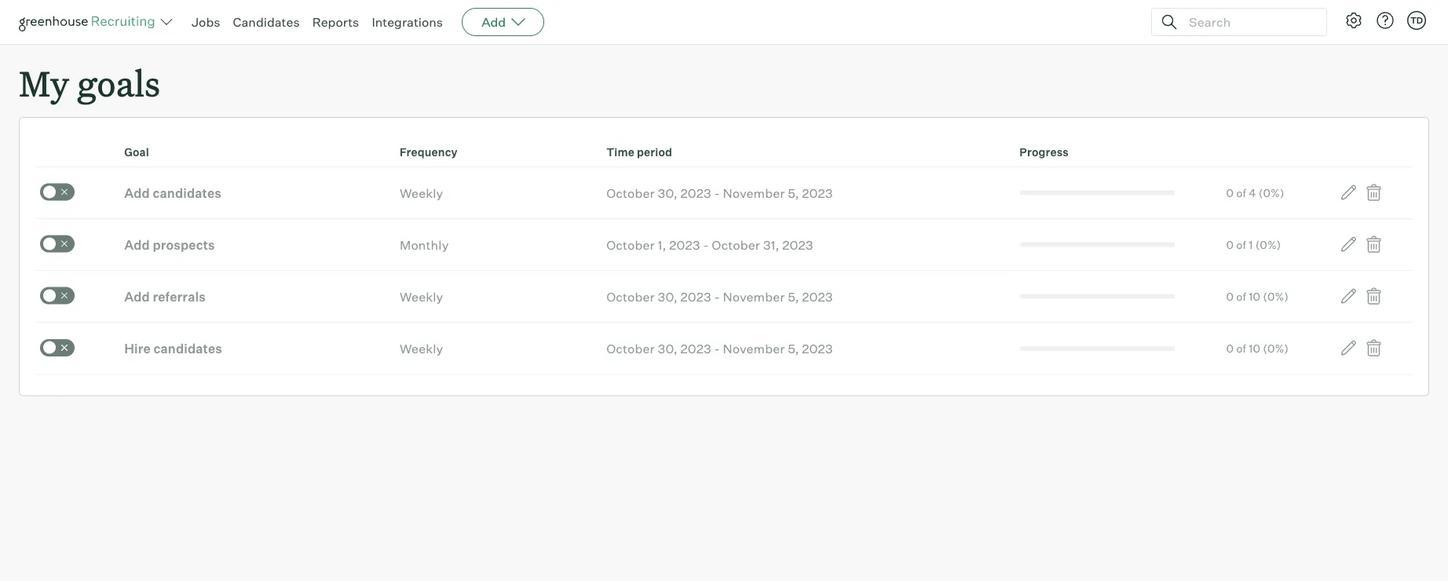 Task type: locate. For each thing, give the bounding box(es) containing it.
progress bar
[[1020, 191, 1175, 195], [1020, 242, 1175, 247], [1020, 294, 1175, 299], [1020, 346, 1175, 351]]

1 0 from the top
[[1226, 186, 1234, 200]]

edit goal icon image for add referrals
[[1340, 287, 1359, 306]]

0 of 10 (0%)
[[1226, 290, 1289, 303], [1226, 341, 1289, 355]]

0 of 10 (0%) for add referrals
[[1226, 290, 1289, 303]]

weekly
[[400, 185, 443, 201], [400, 289, 443, 305], [400, 341, 443, 356]]

3 weekly from the top
[[400, 341, 443, 356]]

None checkbox
[[40, 184, 75, 201], [40, 235, 75, 253], [40, 287, 75, 305], [40, 184, 75, 201], [40, 235, 75, 253], [40, 287, 75, 305]]

2 0 from the top
[[1226, 238, 1234, 252]]

2 progress bar from the top
[[1020, 242, 1175, 247]]

period
[[637, 145, 672, 159]]

10
[[1249, 290, 1261, 303], [1249, 341, 1261, 355]]

monthly
[[400, 237, 449, 253]]

4 progress bar from the top
[[1020, 346, 1175, 351]]

0
[[1226, 186, 1234, 200], [1226, 238, 1234, 252], [1226, 290, 1234, 303], [1226, 341, 1234, 355]]

3 progress bar from the top
[[1020, 294, 1175, 299]]

october 30, 2023 - november 5, 2023 for hire candidates
[[606, 341, 833, 356]]

candidates for add candidates
[[153, 185, 221, 201]]

remove goal icon image for add candidates
[[1365, 183, 1384, 202]]

3 30, from the top
[[658, 341, 678, 356]]

0 vertical spatial 5,
[[788, 185, 799, 201]]

2 november from the top
[[723, 289, 785, 305]]

1 progress bar from the top
[[1020, 191, 1175, 195]]

reports link
[[312, 14, 359, 30]]

1 october 30, 2023 - november 5, 2023 from the top
[[606, 185, 833, 201]]

october
[[606, 185, 655, 201], [606, 237, 655, 253], [712, 237, 760, 253], [606, 289, 655, 305], [606, 341, 655, 356]]

0 for add candidates
[[1226, 186, 1234, 200]]

of for add prospects
[[1236, 238, 1247, 252]]

hire candidates
[[124, 341, 222, 356]]

november
[[723, 185, 785, 201], [723, 289, 785, 305], [723, 341, 785, 356]]

4 edit goal icon image from the top
[[1340, 339, 1359, 358]]

3 remove goal icon image from the top
[[1365, 287, 1384, 306]]

(0%)
[[1259, 186, 1285, 200], [1256, 238, 1281, 252], [1263, 290, 1289, 303], [1263, 341, 1289, 355]]

october 30, 2023 - november 5, 2023
[[606, 185, 833, 201], [606, 289, 833, 305], [606, 341, 833, 356]]

1 edit goal icon image from the top
[[1340, 183, 1359, 202]]

- for hire candidates
[[714, 341, 720, 356]]

remove goal icon image
[[1365, 183, 1384, 202], [1365, 235, 1384, 254], [1365, 287, 1384, 306], [1365, 339, 1384, 358]]

goal
[[124, 145, 149, 159]]

greenhouse recruiting image
[[19, 13, 160, 31]]

4 of from the top
[[1236, 341, 1247, 355]]

2 weekly from the top
[[400, 289, 443, 305]]

4 0 from the top
[[1226, 341, 1234, 355]]

candidates right hire
[[154, 341, 222, 356]]

november for hire candidates
[[723, 341, 785, 356]]

0 vertical spatial 30,
[[658, 185, 678, 201]]

30, for hire candidates
[[658, 341, 678, 356]]

10 for add referrals
[[1249, 290, 1261, 303]]

1 0 of 10 (0%) from the top
[[1226, 290, 1289, 303]]

1 vertical spatial 10
[[1249, 341, 1261, 355]]

0 for add prospects
[[1226, 238, 1234, 252]]

configure image
[[1345, 11, 1364, 30]]

1 vertical spatial candidates
[[154, 341, 222, 356]]

october for add referrals
[[606, 289, 655, 305]]

3 edit goal icon image from the top
[[1340, 287, 1359, 306]]

2 vertical spatial november
[[723, 341, 785, 356]]

1 vertical spatial 30,
[[658, 289, 678, 305]]

2 of from the top
[[1236, 238, 1247, 252]]

1 of from the top
[[1236, 186, 1247, 200]]

1 weekly from the top
[[400, 185, 443, 201]]

weekly for add candidates
[[400, 185, 443, 201]]

(0%) for add prospects
[[1256, 238, 1281, 252]]

0 of 4 (0%)
[[1226, 186, 1285, 200]]

of for add referrals
[[1236, 290, 1247, 303]]

1 vertical spatial weekly
[[400, 289, 443, 305]]

add inside popup button
[[482, 14, 506, 30]]

prospects
[[153, 237, 215, 253]]

1 vertical spatial november
[[723, 289, 785, 305]]

2 30, from the top
[[658, 289, 678, 305]]

progress bar for add prospects
[[1020, 242, 1175, 247]]

add prospects
[[124, 237, 215, 253]]

2 remove goal icon image from the top
[[1365, 235, 1384, 254]]

time period
[[606, 145, 672, 159]]

add
[[482, 14, 506, 30], [124, 185, 150, 201], [124, 237, 150, 253], [124, 289, 150, 305]]

0 vertical spatial 0 of 10 (0%)
[[1226, 290, 1289, 303]]

0 vertical spatial october 30, 2023 - november 5, 2023
[[606, 185, 833, 201]]

2 vertical spatial weekly
[[400, 341, 443, 356]]

(0%) for hire candidates
[[1263, 341, 1289, 355]]

10 for hire candidates
[[1249, 341, 1261, 355]]

weekly for add referrals
[[400, 289, 443, 305]]

1 remove goal icon image from the top
[[1365, 183, 1384, 202]]

add for add
[[482, 14, 506, 30]]

-
[[714, 185, 720, 201], [703, 237, 709, 253], [714, 289, 720, 305], [714, 341, 720, 356]]

october for hire candidates
[[606, 341, 655, 356]]

2 vertical spatial october 30, 2023 - november 5, 2023
[[606, 341, 833, 356]]

0 for add referrals
[[1226, 290, 1234, 303]]

- for add referrals
[[714, 289, 720, 305]]

2 vertical spatial 30,
[[658, 341, 678, 356]]

td button
[[1408, 11, 1426, 30]]

3 october 30, 2023 - november 5, 2023 from the top
[[606, 341, 833, 356]]

candidates up prospects
[[153, 185, 221, 201]]

1 november from the top
[[723, 185, 785, 201]]

2 5, from the top
[[788, 289, 799, 305]]

integrations
[[372, 14, 443, 30]]

goals
[[77, 60, 160, 106]]

edit goal icon image
[[1340, 183, 1359, 202], [1340, 235, 1359, 254], [1340, 287, 1359, 306], [1340, 339, 1359, 358]]

3 5, from the top
[[788, 341, 799, 356]]

october 1, 2023 - october 31, 2023
[[606, 237, 813, 253]]

candidates
[[153, 185, 221, 201], [154, 341, 222, 356]]

time
[[606, 145, 635, 159]]

0 vertical spatial november
[[723, 185, 785, 201]]

1 30, from the top
[[658, 185, 678, 201]]

november for add referrals
[[723, 289, 785, 305]]

1 vertical spatial 5,
[[788, 289, 799, 305]]

0 for hire candidates
[[1226, 341, 1234, 355]]

add candidates
[[124, 185, 221, 201]]

1 vertical spatial 0 of 10 (0%)
[[1226, 341, 1289, 355]]

october 30, 2023 - november 5, 2023 for add referrals
[[606, 289, 833, 305]]

my
[[19, 60, 69, 106]]

of
[[1236, 186, 1247, 200], [1236, 238, 1247, 252], [1236, 290, 1247, 303], [1236, 341, 1247, 355]]

0 vertical spatial candidates
[[153, 185, 221, 201]]

30,
[[658, 185, 678, 201], [658, 289, 678, 305], [658, 341, 678, 356]]

1 5, from the top
[[788, 185, 799, 201]]

5,
[[788, 185, 799, 201], [788, 289, 799, 305], [788, 341, 799, 356]]

1
[[1249, 238, 1253, 252]]

2023
[[681, 185, 712, 201], [802, 185, 833, 201], [669, 237, 700, 253], [782, 237, 813, 253], [681, 289, 712, 305], [802, 289, 833, 305], [681, 341, 712, 356], [802, 341, 833, 356]]

3 of from the top
[[1236, 290, 1247, 303]]

None checkbox
[[40, 339, 75, 356]]

2 edit goal icon image from the top
[[1340, 235, 1359, 254]]

3 november from the top
[[723, 341, 785, 356]]

- for add prospects
[[703, 237, 709, 253]]

0 vertical spatial weekly
[[400, 185, 443, 201]]

1 10 from the top
[[1249, 290, 1261, 303]]

2 0 of 10 (0%) from the top
[[1226, 341, 1289, 355]]

2 vertical spatial 5,
[[788, 341, 799, 356]]

2 october 30, 2023 - november 5, 2023 from the top
[[606, 289, 833, 305]]

3 0 from the top
[[1226, 290, 1234, 303]]

1 vertical spatial october 30, 2023 - november 5, 2023
[[606, 289, 833, 305]]

4 remove goal icon image from the top
[[1365, 339, 1384, 358]]

2 10 from the top
[[1249, 341, 1261, 355]]

0 vertical spatial 10
[[1249, 290, 1261, 303]]

referrals
[[153, 289, 206, 305]]



Task type: vqa. For each thing, say whether or not it's contained in the screenshot.
'Attach' for Resume
no



Task type: describe. For each thing, give the bounding box(es) containing it.
jobs link
[[192, 14, 220, 30]]

(0%) for add candidates
[[1259, 186, 1285, 200]]

candidates link
[[233, 14, 300, 30]]

hire
[[124, 341, 151, 356]]

31,
[[763, 237, 780, 253]]

october for add prospects
[[606, 237, 655, 253]]

progress bar for hire candidates
[[1020, 346, 1175, 351]]

0 of 1 (0%)
[[1226, 238, 1281, 252]]

edit goal icon image for hire candidates
[[1340, 339, 1359, 358]]

add for add candidates
[[124, 185, 150, 201]]

integrations link
[[372, 14, 443, 30]]

edit goal icon image for add candidates
[[1340, 183, 1359, 202]]

my goals
[[19, 60, 160, 106]]

add for add prospects
[[124, 237, 150, 253]]

td button
[[1404, 8, 1430, 33]]

add for add referrals
[[124, 289, 150, 305]]

remove goal icon image for add referrals
[[1365, 287, 1384, 306]]

0 of 10 (0%) for hire candidates
[[1226, 341, 1289, 355]]

add referrals
[[124, 289, 206, 305]]

reports
[[312, 14, 359, 30]]

frequency
[[400, 145, 458, 159]]

progress
[[1020, 145, 1069, 159]]

30, for add referrals
[[658, 289, 678, 305]]

5, for add referrals
[[788, 289, 799, 305]]

weekly for hire candidates
[[400, 341, 443, 356]]

progress bar for add candidates
[[1020, 191, 1175, 195]]

add button
[[462, 8, 544, 36]]

1,
[[658, 237, 667, 253]]

edit goal icon image for add prospects
[[1340, 235, 1359, 254]]

5, for add candidates
[[788, 185, 799, 201]]

5, for hire candidates
[[788, 341, 799, 356]]

td
[[1411, 15, 1423, 26]]

remove goal icon image for add prospects
[[1365, 235, 1384, 254]]

of for hire candidates
[[1236, 341, 1247, 355]]

candidates
[[233, 14, 300, 30]]

of for add candidates
[[1236, 186, 1247, 200]]

Search text field
[[1185, 11, 1312, 33]]

4
[[1249, 186, 1256, 200]]

progress bar for add referrals
[[1020, 294, 1175, 299]]

remove goal icon image for hire candidates
[[1365, 339, 1384, 358]]

- for add candidates
[[714, 185, 720, 201]]

october for add candidates
[[606, 185, 655, 201]]

candidates for hire candidates
[[154, 341, 222, 356]]

30, for add candidates
[[658, 185, 678, 201]]

(0%) for add referrals
[[1263, 290, 1289, 303]]

jobs
[[192, 14, 220, 30]]

november for add candidates
[[723, 185, 785, 201]]

october 30, 2023 - november 5, 2023 for add candidates
[[606, 185, 833, 201]]



